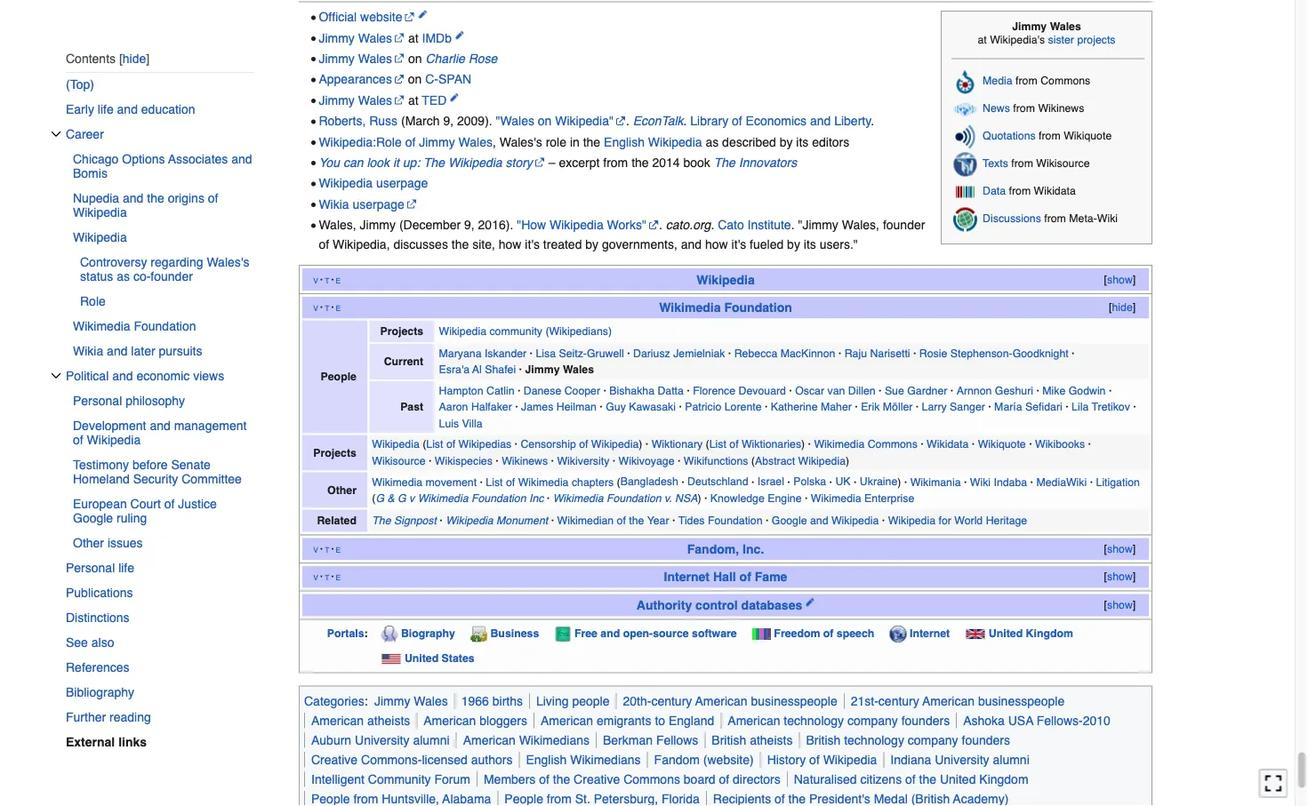 Task type: describe. For each thing, give the bounding box(es) containing it.
1 t link from the top
[[325, 273, 329, 286]]

external links link
[[66, 730, 267, 755]]

2 it's from the left
[[732, 238, 746, 252]]

arnnon geshuri
[[957, 385, 1034, 398]]

seitz-
[[559, 348, 587, 360]]

1 vertical spatial wiki
[[970, 476, 991, 489]]

jimmy wales, founder of wikipedia, discusses the site, how it's treated by governments, and how it's fueled by its users.
[[319, 218, 925, 252]]

contents hide
[[66, 51, 146, 65]]

century for 20th-
[[651, 695, 692, 709]]

wikipedia up "treated"
[[550, 218, 604, 233]]

wikimedia down maher
[[814, 439, 865, 452]]

kingdom inside portals navigation
[[1026, 628, 1074, 641]]

0 vertical spatial userpage
[[376, 177, 428, 191]]

jimmy wales for imdb
[[319, 31, 392, 45]]

licensed
[[422, 753, 468, 768]]

cato.org
[[666, 218, 711, 233]]

e link for fandom,
[[336, 543, 341, 556]]

people inside "naturalised citizens of the united kingdom people from huntsville, alabama"
[[311, 792, 350, 807]]

issues
[[108, 536, 143, 550]]

jimmy down official
[[319, 31, 355, 45]]

censorship of wikipedia link
[[521, 439, 639, 452]]

wiktionary link
[[652, 439, 703, 452]]

of down wikinews "link"
[[506, 476, 515, 489]]

: for portals
[[364, 628, 368, 641]]

monument
[[496, 515, 548, 528]]

1 v link from the top
[[313, 273, 318, 286]]

oscar van dillen link
[[795, 385, 876, 398]]

jimmy down lisa on the top left
[[525, 364, 560, 377]]

european court of justice google ruling
[[73, 497, 217, 526]]

4 show from the top
[[1107, 599, 1133, 612]]

biography
[[401, 628, 455, 641]]

kingdom inside "naturalised citizens of the united kingdom people from huntsville, alabama"
[[980, 773, 1029, 787]]

of up wikispecies link
[[446, 439, 456, 452]]

wikimedia up "&"
[[372, 476, 423, 489]]

career
[[66, 127, 104, 141]]

wikipedia link for role link
[[73, 225, 254, 250]]

american down living people
[[541, 714, 593, 728]]

1 horizontal spatial as
[[706, 135, 719, 149]]

0 vertical spatial its
[[796, 135, 809, 149]]

knowledge engine
[[711, 493, 802, 505]]

references
[[66, 661, 130, 675]]

role link
[[80, 289, 254, 314]]

the down english wikimedians
[[553, 773, 570, 787]]

personal for personal philosophy
[[73, 394, 122, 408]]

people
[[572, 695, 610, 709]]

wikidata inside 'sister projects' navigation
[[1034, 185, 1076, 198]]

wikipedia inside nupedia and the origins of wikipedia
[[73, 205, 127, 220]]

and inside development and management of wikipedia
[[150, 419, 171, 433]]

fullscreen image
[[1265, 775, 1283, 793]]

2 horizontal spatial the
[[714, 156, 736, 170]]

wikiquote inside 'sister projects' navigation
[[1064, 130, 1112, 143]]

the down naturalised
[[789, 792, 806, 807]]

lisa seitz-gruwell
[[536, 348, 624, 360]]

wikimedia up jemielniak
[[659, 301, 721, 315]]

security
[[133, 472, 178, 486]]

wikipedia down fueled
[[697, 273, 755, 287]]

american technology company founders link
[[728, 714, 950, 728]]

portals navigation
[[299, 620, 1153, 674]]

life for early
[[98, 102, 114, 116]]

recipients of the president's medal (british academy) link
[[713, 792, 1009, 807]]

datta
[[658, 385, 684, 398]]

other for other issues
[[73, 536, 104, 550]]

wikinews inside 'sister projects' navigation
[[1038, 102, 1085, 115]]

united for united kingdom
[[989, 628, 1023, 641]]

1 wales, from the left
[[319, 218, 356, 233]]

dariusz jemielniak link
[[633, 348, 725, 360]]

wikipedia down wikimedia enterprise link
[[832, 515, 879, 528]]

wikiquote link
[[978, 439, 1026, 452]]

show for internet hall of fame
[[1107, 571, 1133, 584]]

c-
[[425, 73, 439, 87]]

t link for wikimedia
[[325, 302, 329, 314]]

t for internet
[[325, 571, 329, 584]]

hide inside contents hide
[[123, 51, 146, 65]]

1 how from the left
[[499, 238, 522, 252]]

wikisource inside 'sister projects' navigation
[[1037, 157, 1090, 170]]

of up wikiversity
[[579, 439, 588, 452]]

wikia inside the wikipedia userpage wikia userpage
[[319, 197, 349, 212]]

views
[[193, 369, 224, 383]]

list of wikipedias
[[426, 439, 512, 452]]

uk
[[836, 476, 851, 489]]

of up wikifunctions link
[[730, 439, 739, 452]]

0 horizontal spatial english
[[526, 753, 567, 768]]

1 horizontal spatial english
[[604, 135, 645, 149]]

jimmy wales link up appearances link
[[319, 52, 405, 66]]

publications link
[[66, 581, 254, 606]]

c-span link
[[425, 73, 472, 87]]

of up 'up:'
[[405, 135, 416, 149]]

members
[[484, 773, 536, 787]]

jimmy up you can look it up: the wikipedia story link
[[419, 135, 455, 149]]

0 vertical spatial projects
[[380, 325, 424, 338]]

before
[[132, 458, 168, 472]]

american up "british atheists" link
[[728, 714, 781, 728]]

wikipedia up controversy
[[73, 230, 127, 244]]

wales, inside the jimmy wales, founder of wikipedia, discusses the site, how it's treated by governments, and how it's fueled by its users.
[[842, 218, 880, 233]]

wikimedia down movement at the bottom left
[[418, 493, 468, 505]]

of right members at the bottom of the page
[[539, 773, 550, 787]]

möller
[[883, 401, 913, 414]]

philosophy
[[126, 394, 185, 408]]

usa
[[1008, 714, 1034, 728]]

tides foundation
[[679, 515, 763, 528]]

political and economic views link
[[66, 364, 254, 389]]

jimmy wales up appearances
[[319, 52, 392, 66]]

of right the hall
[[740, 571, 752, 585]]

larry
[[922, 401, 947, 414]]

0 horizontal spatial wikia
[[73, 344, 103, 358]]

business link
[[491, 628, 539, 641]]

jimmy wales link for ted
[[319, 93, 405, 108]]

of up described on the right top
[[732, 114, 742, 128]]

founders for british technology company founders creative commons-licensed authors
[[962, 734, 1010, 748]]

bibliography link
[[66, 680, 254, 705]]

internet hall of fame link
[[664, 571, 788, 585]]

by down "how wikipedia works" link
[[586, 238, 599, 252]]

ashoka usa fellows-2010 auburn university alumni
[[311, 714, 1111, 748]]

jimmy up 'american atheists' link
[[374, 695, 410, 709]]

0 horizontal spatial wikimedia foundation link
[[73, 314, 254, 339]]

florida
[[662, 792, 700, 807]]

american up authors
[[463, 734, 516, 748]]

v.
[[664, 493, 672, 505]]

st.
[[575, 792, 590, 807]]

other issues
[[73, 536, 143, 550]]

v link for fandom,
[[313, 543, 318, 556]]

sister projects navigation
[[941, 11, 1155, 245]]

discussions link
[[983, 212, 1041, 225]]

1 t from the top
[[325, 273, 329, 286]]

1 horizontal spatial wales's
[[500, 135, 542, 149]]

wikipedia up wikivoyage
[[591, 439, 639, 452]]

on for charlie
[[408, 52, 422, 66]]

at for at imdb
[[408, 31, 419, 45]]

wales up appearances link
[[358, 52, 392, 66]]

free and open-source software link
[[575, 628, 737, 641]]

edit this at wikidata image for imdb
[[455, 31, 464, 40]]

ashoka usa fellows-2010 link
[[963, 714, 1111, 728]]

and up personal philosophy
[[112, 369, 133, 383]]

bloggers
[[480, 714, 527, 728]]

2 how from the left
[[705, 238, 728, 252]]

american down 1966
[[424, 714, 476, 728]]

described
[[722, 135, 776, 149]]

past
[[400, 401, 424, 414]]

united states
[[405, 653, 475, 665]]

and down polska link on the bottom of the page
[[810, 515, 829, 528]]

wikipedia down enterprise
[[888, 515, 936, 528]]

2 vertical spatial commons
[[624, 773, 680, 787]]

of inside the jimmy wales, founder of wikipedia, discusses the site, how it's treated by governments, and how it's fueled by its users.
[[319, 238, 329, 252]]

1 vertical spatial wikimedia foundation
[[73, 319, 196, 333]]

2 vertical spatial on
[[538, 114, 552, 128]]

from right excerpt
[[603, 156, 628, 170]]

wikimania
[[911, 476, 961, 489]]

wikipedia up the wikisource link
[[372, 439, 420, 452]]

hampton catlin link
[[439, 385, 515, 398]]

speech
[[837, 628, 875, 641]]

american atheists link
[[311, 714, 410, 728]]

4 show button from the top
[[1102, 598, 1138, 614]]

of down directors
[[775, 792, 785, 807]]

associates
[[168, 152, 228, 166]]

british technology company founders link
[[806, 734, 1010, 748]]

of up naturalised
[[810, 753, 820, 768]]

1 vertical spatial commons
[[868, 439, 918, 452]]

jimmy wales link up danese cooper link
[[525, 364, 594, 377]]

commons inside 'sister projects' navigation
[[1041, 75, 1091, 87]]

wikimania link
[[911, 476, 961, 489]]

tides foundation link
[[679, 515, 763, 528]]

website
[[360, 10, 403, 24]]

show for wikipedia
[[1107, 273, 1133, 286]]

regarding
[[151, 255, 203, 269]]

hide button
[[1107, 300, 1138, 317]]

on for c-
[[408, 73, 422, 87]]

2 horizontal spatial list
[[710, 439, 727, 452]]

v t e for internet
[[313, 571, 341, 584]]

larry sanger
[[922, 401, 985, 414]]

1 horizontal spatial wikimedia foundation link
[[659, 301, 792, 315]]

creative inside british technology company founders creative commons-licensed authors
[[311, 753, 358, 768]]

list for list of wikipedias
[[426, 439, 443, 452]]

jimmy wales link for imdb
[[319, 31, 405, 45]]

g & g v wikimedia foundation inc
[[376, 493, 544, 505]]

jimmy up appearances
[[319, 52, 355, 66]]

wikimedia movement
[[372, 476, 477, 489]]

wales, jimmy (december 9, 2016). "how wikipedia works"
[[319, 218, 647, 233]]

wales down website
[[358, 31, 392, 45]]

jimmy wales for ted
[[319, 93, 392, 108]]

hide inside dropdown button
[[1112, 302, 1133, 314]]

show for fandom, inc.
[[1107, 543, 1133, 556]]

american wikimedians
[[463, 734, 590, 748]]

texts link
[[983, 157, 1009, 170]]

20th-century american businesspeople link
[[623, 695, 838, 709]]

foundation for wikimedia foundation link to the right
[[724, 301, 792, 315]]

life for personal
[[118, 561, 134, 575]]

wikipedia up maryana
[[439, 325, 487, 338]]

wikipedia:role of jimmy wales , wales's role in the english wikipedia as described by its editors
[[319, 135, 850, 149]]

wales down united states
[[414, 695, 448, 709]]

authority
[[637, 599, 692, 613]]

wikimedia down uk
[[811, 493, 862, 505]]

jimmy up the roberts,
[[319, 93, 355, 108]]

the left year
[[629, 515, 644, 528]]

technology for british
[[844, 734, 905, 748]]

people for people
[[321, 371, 357, 384]]

at ted
[[405, 93, 447, 108]]

jimmy inside the jimmy wales, founder of wikipedia, discusses the site, how it's treated by governments, and how it's fueled by its users.
[[803, 218, 839, 233]]

0 horizontal spatial wikinews
[[502, 455, 548, 468]]

foundation up wikia and later pursuits link
[[134, 319, 196, 333]]

e for fandom,
[[336, 543, 341, 556]]

wales up the russ
[[358, 93, 392, 108]]

censorship
[[521, 439, 576, 452]]

bishakha
[[610, 385, 655, 398]]

of down wikimedia foundation v. nsa
[[617, 515, 626, 528]]

american bloggers
[[424, 714, 527, 728]]

and up editors
[[810, 114, 831, 128]]

by down library of economics and liberty link
[[780, 135, 793, 149]]

jemielniak
[[674, 348, 725, 360]]

wikipedia up – excerpt from the 2014 book the innovators
[[648, 135, 702, 149]]

businesspeople for 21st-century american businesspeople american atheists
[[978, 695, 1065, 709]]

1 horizontal spatial creative
[[574, 773, 620, 787]]

: for categories
[[364, 695, 368, 709]]

katherine maher
[[771, 401, 852, 414]]

wikipedia down ,
[[448, 156, 502, 170]]

bangladesh
[[621, 476, 678, 489]]

mackinnon
[[781, 348, 836, 360]]

wikipedia community (wikipedians)
[[439, 325, 612, 338]]

of inside the european court of justice google ruling
[[164, 497, 175, 511]]

wikipedias
[[459, 439, 512, 452]]

sefidari
[[1026, 401, 1063, 414]]

book
[[684, 156, 711, 170]]

0 vertical spatial edit this at wikidata image
[[418, 10, 427, 19]]

personal for personal life
[[66, 561, 115, 575]]

1 g from the left
[[376, 493, 384, 505]]

wikimedians for american wikimedians
[[519, 734, 590, 748]]

from for media from commons
[[1016, 75, 1038, 87]]

at inside jimmy wales at wikipedia's sister projects
[[978, 34, 987, 47]]

british for atheists
[[712, 734, 747, 748]]

foundation up wikipedia monument 'link'
[[471, 493, 526, 505]]

1 it's from the left
[[525, 238, 540, 252]]

and left "education"
[[117, 102, 138, 116]]

atheists inside 21st-century american businesspeople american atheists
[[367, 714, 410, 728]]

berkman fellows
[[603, 734, 699, 748]]

from inside "naturalised citizens of the united kingdom people from huntsville, alabama"
[[354, 792, 378, 807]]

mike
[[1043, 385, 1066, 398]]

mike godwin aaron halfaker
[[439, 385, 1106, 414]]

0 horizontal spatial the
[[372, 515, 391, 528]]

wiktionary list of wiktionaries
[[652, 439, 802, 452]]

alumni inside ashoka usa fellows-2010 auburn university alumni
[[413, 734, 450, 748]]

1 horizontal spatial the
[[423, 156, 445, 170]]

wikipedia up polska
[[798, 455, 846, 468]]

wikipedia up naturalised
[[823, 753, 877, 768]]

united for united states
[[405, 653, 439, 665]]

american down categories :
[[311, 714, 364, 728]]

contents
[[66, 51, 116, 65]]

icon image for business
[[471, 627, 487, 644]]

1 vertical spatial wikidata
[[927, 439, 969, 452]]

cato institute link
[[718, 218, 791, 233]]

e link for wikimedia
[[336, 302, 341, 314]]

to
[[655, 714, 665, 728]]

business
[[491, 628, 539, 641]]

wiki inside 'sister projects' navigation
[[1097, 212, 1118, 225]]

founder inside the jimmy wales, founder of wikipedia, discusses the site, how it's treated by governments, and how it's fueled by its users.
[[883, 218, 925, 233]]

x small image for political and economic views
[[51, 371, 61, 381]]



Task type: vqa. For each thing, say whether or not it's contained in the screenshot.
"Other issues" on the left
yes



Task type: locate. For each thing, give the bounding box(es) containing it.
development and management of wikipedia link
[[73, 413, 254, 453]]

1 vertical spatial 9,
[[464, 218, 475, 233]]

0 vertical spatial wales's
[[500, 135, 542, 149]]

0 horizontal spatial wikipedia link
[[73, 225, 254, 250]]

jimmy wales link down appearances link
[[319, 93, 405, 108]]

of down (website) on the bottom of page
[[719, 773, 730, 787]]

it's
[[525, 238, 540, 252], [732, 238, 746, 252]]

wikipedia down can
[[319, 177, 373, 191]]

0 horizontal spatial founders
[[902, 714, 950, 728]]

wales inside jimmy wales at wikipedia's sister projects
[[1050, 20, 1081, 33]]

0 vertical spatial wikipedia link
[[73, 225, 254, 250]]

further
[[66, 711, 106, 725]]

sister projects link
[[1048, 34, 1116, 47]]

2 v link from the top
[[313, 302, 318, 314]]

internet for internet hall of fame
[[664, 571, 710, 585]]

company for american technology company founders
[[848, 714, 898, 728]]

british inside british technology company founders creative commons-licensed authors
[[806, 734, 841, 748]]

united inside "naturalised citizens of the united kingdom people from huntsville, alabama"
[[940, 773, 976, 787]]

on up role on the top
[[538, 114, 552, 128]]

the inside "naturalised citizens of the united kingdom people from huntsville, alabama"
[[919, 773, 937, 787]]

2 show button from the top
[[1102, 542, 1138, 558]]

university inside the indiana university alumni intelligent community forum
[[935, 753, 990, 768]]

v for internet
[[313, 571, 318, 584]]

wales down lisa seitz-gruwell link
[[563, 364, 594, 377]]

x small image
[[51, 129, 61, 140], [51, 371, 61, 381]]

1 horizontal spatial british
[[806, 734, 841, 748]]

0 horizontal spatial google
[[73, 511, 113, 526]]

0 vertical spatial internet
[[664, 571, 710, 585]]

4 e link from the top
[[336, 571, 341, 584]]

categories link
[[304, 695, 364, 709]]

2 century from the left
[[879, 695, 920, 709]]

v for fandom,
[[313, 543, 318, 556]]

of up testimony
[[73, 433, 83, 447]]

editors
[[812, 135, 850, 149]]

wikipedia up testimony
[[87, 433, 141, 447]]

english down american wikimedians link
[[526, 753, 567, 768]]

university
[[355, 734, 410, 748], [935, 753, 990, 768]]

0 horizontal spatial british
[[712, 734, 747, 748]]

internet for 'internet' link
[[910, 628, 950, 641]]

0 vertical spatial alumni
[[413, 734, 450, 748]]

role
[[80, 294, 106, 309]]

wikimedian of the year link
[[557, 515, 669, 528]]

company for british technology company founders creative commons-licensed authors
[[908, 734, 959, 748]]

british for technology
[[806, 734, 841, 748]]

wikimedia enterprise
[[811, 493, 915, 505]]

edit this at wikidata image up the at imdb
[[418, 10, 427, 19]]

e for wikimedia
[[336, 302, 341, 314]]

9, down "ted" link in the top left of the page
[[443, 114, 454, 128]]

1 horizontal spatial century
[[879, 695, 920, 709]]

university up academy) on the bottom right of page
[[935, 753, 990, 768]]

forum
[[435, 773, 471, 787]]

3 show button from the top
[[1102, 570, 1138, 586]]

2 v t e from the top
[[313, 302, 341, 314]]

the right 'up:'
[[423, 156, 445, 170]]

1 horizontal spatial founders
[[962, 734, 1010, 748]]

2 horizontal spatial united
[[989, 628, 1023, 641]]

v t e for wikimedia
[[313, 302, 341, 314]]

2 icon image from the left
[[890, 627, 907, 644]]

wikipedia inside development and management of wikipedia
[[87, 433, 141, 447]]

0 horizontal spatial it's
[[525, 238, 540, 252]]

it's down "how
[[525, 238, 540, 252]]

3 show from the top
[[1107, 571, 1133, 584]]

medal
[[874, 792, 908, 807]]

jimmy wales down flag image
[[374, 695, 448, 709]]

categories
[[304, 695, 364, 709]]

james
[[521, 401, 554, 414]]

publications
[[66, 586, 133, 600]]

from for people from st. petersburg, florida
[[547, 792, 572, 807]]

from for data from wikidata
[[1009, 185, 1031, 198]]

2 british from the left
[[806, 734, 841, 748]]

rebecca mackinnon link
[[734, 348, 836, 360]]

3 e link from the top
[[336, 543, 341, 556]]

jimmy down wikia userpage link
[[360, 218, 396, 233]]

1 horizontal spatial wikisource
[[1037, 157, 1090, 170]]

alumni inside the indiana university alumni intelligent community forum
[[993, 753, 1030, 768]]

show button for internet hall of fame
[[1102, 570, 1138, 586]]

1 vertical spatial technology
[[844, 734, 905, 748]]

0 horizontal spatial wikiquote
[[978, 439, 1026, 452]]

21st-
[[851, 695, 879, 709]]

9, for 2009).
[[443, 114, 454, 128]]

2 e link from the top
[[336, 302, 341, 314]]

wikisource inside wikibooks wikisource
[[372, 455, 426, 468]]

maryana iskander
[[439, 348, 527, 360]]

on left the c-
[[408, 73, 422, 87]]

the up the (british
[[919, 773, 937, 787]]

1 vertical spatial as
[[117, 269, 130, 284]]

1 horizontal spatial it's
[[732, 238, 746, 252]]

the right in at the left top of the page
[[583, 135, 601, 149]]

from right news
[[1013, 102, 1035, 115]]

of inside "naturalised citizens of the united kingdom people from huntsville, alabama"
[[906, 773, 916, 787]]

0 vertical spatial technology
[[784, 714, 844, 728]]

century for 21st-
[[879, 695, 920, 709]]

jimmy wales link for living people
[[374, 695, 448, 709]]

userpage down it
[[376, 177, 428, 191]]

(top)
[[66, 77, 94, 91]]

atheists up history on the bottom of page
[[750, 734, 793, 748]]

inc
[[529, 493, 544, 505]]

the inside the jimmy wales, founder of wikipedia, discusses the site, how it's treated by governments, and how it's fueled by its users.
[[452, 238, 469, 252]]

wikisource down quotations from wikiquote
[[1037, 157, 1090, 170]]

fandom, inc.
[[687, 543, 764, 557]]

t for fandom,
[[325, 543, 329, 556]]

–
[[549, 156, 556, 170]]

1 vertical spatial internet
[[910, 628, 950, 641]]

citizens
[[861, 773, 902, 787]]

0 vertical spatial wikimedia foundation
[[659, 301, 792, 315]]

american up ashoka
[[923, 695, 975, 709]]

1966 births link
[[461, 695, 523, 709]]

1 horizontal spatial list
[[486, 476, 503, 489]]

: inside portals navigation
[[364, 628, 368, 641]]

wikipedia for world heritage
[[888, 515, 1028, 528]]

on down the at imdb
[[408, 52, 422, 66]]

1 v t e from the top
[[313, 273, 341, 286]]

foundation for wikimedia foundation v. nsa 'link'
[[607, 493, 661, 505]]

at for at ted
[[408, 93, 419, 108]]

chicago options associates and bomis
[[73, 152, 252, 180]]

gardner
[[907, 385, 948, 398]]

erik möller link
[[861, 401, 913, 414]]

0 vertical spatial other
[[327, 484, 357, 497]]

dillen
[[848, 385, 876, 398]]

as left co-
[[117, 269, 130, 284]]

4 t from the top
[[325, 571, 329, 584]]

roberts, russ (march 9, 2009). "wales on wikipedia"
[[319, 114, 614, 128]]

excerpt
[[559, 156, 600, 170]]

1 horizontal spatial company
[[908, 734, 959, 748]]

development and management of wikipedia
[[73, 419, 247, 447]]

jimmy wales up danese cooper link
[[525, 364, 594, 377]]

0 vertical spatial 9,
[[443, 114, 454, 128]]

2 show from the top
[[1107, 543, 1133, 556]]

foundation down knowledge
[[708, 515, 763, 528]]

technology for american
[[784, 714, 844, 728]]

0 vertical spatial personal
[[73, 394, 122, 408]]

wikimedia foundation up wikia and later pursuits
[[73, 319, 196, 333]]

from left st.
[[547, 792, 572, 807]]

icon image
[[471, 627, 487, 644], [890, 627, 907, 644]]

from up news from wikinews
[[1016, 75, 1038, 87]]

from right data link
[[1009, 185, 1031, 198]]

texts from wikisource
[[983, 157, 1090, 170]]

2 wales, from the left
[[842, 218, 880, 233]]

3 e from the top
[[336, 543, 341, 556]]

by right fueled
[[787, 238, 800, 252]]

1 vertical spatial alumni
[[993, 753, 1030, 768]]

1 vertical spatial on
[[408, 73, 422, 87]]

0 horizontal spatial how
[[499, 238, 522, 252]]

abstract wikipedia link
[[755, 455, 846, 468]]

1 vertical spatial creative
[[574, 773, 620, 787]]

wikimedia down chapters
[[553, 493, 604, 505]]

it's down cato at top
[[732, 238, 746, 252]]

businesspeople for 20th-century american businesspeople
[[751, 695, 838, 709]]

e for internet
[[336, 571, 341, 584]]

references link
[[66, 655, 254, 680]]

0 vertical spatial united
[[989, 628, 1023, 641]]

united down indiana university alumni link
[[940, 773, 976, 787]]

0 horizontal spatial founder
[[151, 269, 193, 284]]

litigation link
[[1096, 476, 1140, 489]]

history of wikipedia
[[767, 753, 877, 768]]

businesspeople up american technology company founders link
[[751, 695, 838, 709]]

google
[[73, 511, 113, 526], [772, 515, 807, 528]]

0 vertical spatial founder
[[883, 218, 925, 233]]

jimmy wales link
[[319, 31, 405, 45], [319, 52, 405, 66], [319, 93, 405, 108], [525, 364, 594, 377], [374, 695, 448, 709]]

1 x small image from the top
[[51, 129, 61, 140]]

nupedia and the origins of wikipedia link
[[73, 186, 254, 225]]

its inside the jimmy wales, founder of wikipedia, discusses the site, how it's treated by governments, and how it's fueled by its users.
[[804, 238, 816, 252]]

1 horizontal spatial projects
[[380, 325, 424, 338]]

3 t from the top
[[325, 543, 329, 556]]

1 vertical spatial life
[[118, 561, 134, 575]]

1 horizontal spatial life
[[118, 561, 134, 575]]

wikibooks wikisource
[[372, 439, 1085, 468]]

technology up citizens
[[844, 734, 905, 748]]

1 vertical spatial edit this at wikidata image
[[455, 31, 464, 40]]

4 v t e from the top
[[313, 571, 341, 584]]

kingdom up academy) on the bottom right of page
[[980, 773, 1029, 787]]

of down indiana
[[906, 773, 916, 787]]

founder inside controversy regarding wales's status as co-founder
[[151, 269, 193, 284]]

google down engine
[[772, 515, 807, 528]]

of inside portals navigation
[[824, 628, 834, 641]]

1 vertical spatial hide
[[1112, 302, 1133, 314]]

at left wikipedia's
[[978, 34, 987, 47]]

2 g from the left
[[398, 493, 406, 505]]

icon image for internet
[[890, 627, 907, 644]]

chapters
[[572, 476, 614, 489]]

larry sanger link
[[922, 401, 985, 414]]

wikimedia up inc
[[518, 476, 569, 489]]

personal
[[73, 394, 122, 408], [66, 561, 115, 575]]

community
[[490, 325, 543, 338]]

0 vertical spatial university
[[355, 734, 410, 748]]

from left meta-
[[1045, 212, 1066, 225]]

2 vertical spatial wikipedia link
[[372, 439, 420, 452]]

t for wikimedia
[[325, 302, 329, 314]]

atheists up auburn university alumni link
[[367, 714, 410, 728]]

jimmy wales down appearances
[[319, 93, 392, 108]]

t link for internet
[[325, 571, 329, 584]]

century inside 21st-century american businesspeople american atheists
[[879, 695, 920, 709]]

1 : from the top
[[364, 628, 368, 641]]

wikispecies
[[435, 455, 493, 468]]

2 businesspeople from the left
[[978, 695, 1065, 709]]

0 horizontal spatial hide
[[123, 51, 146, 65]]

1 horizontal spatial how
[[705, 238, 728, 252]]

committee
[[182, 472, 242, 486]]

0 vertical spatial hide
[[123, 51, 146, 65]]

wales's inside controversy regarding wales's status as co-founder
[[207, 255, 249, 269]]

0 horizontal spatial projects
[[313, 447, 357, 460]]

show button
[[1102, 272, 1138, 288], [1102, 542, 1138, 558], [1102, 570, 1138, 586], [1102, 598, 1138, 614]]

jimmy wales for living people
[[374, 695, 448, 709]]

flag image
[[965, 629, 986, 641]]

0 horizontal spatial other
[[73, 536, 104, 550]]

wikimedians for english wikimedians
[[570, 753, 641, 768]]

icon image left 'internet' link
[[890, 627, 907, 644]]

9, for 2016).
[[464, 218, 475, 233]]

edit this at wikidata image right imdb "link" on the left
[[455, 31, 464, 40]]

wiktionaries
[[742, 439, 802, 452]]

3 v t e from the top
[[313, 543, 341, 556]]

1 vertical spatial projects
[[313, 447, 357, 460]]

from up texts from wikisource on the top right of the page
[[1039, 130, 1061, 143]]

and down "personal philosophy" link at left
[[150, 419, 171, 433]]

v t e for fandom,
[[313, 543, 341, 556]]

maría sefidari link
[[995, 401, 1063, 414]]

from for discussions from meta-wiki
[[1045, 212, 1066, 225]]

0 vertical spatial wikiquote
[[1064, 130, 1112, 143]]

the inside nupedia and the origins of wikipedia
[[147, 191, 164, 205]]

1 horizontal spatial g
[[398, 493, 406, 505]]

0 vertical spatial wikimedians
[[519, 734, 590, 748]]

company up indiana
[[908, 734, 959, 748]]

united down biography link
[[405, 653, 439, 665]]

jimmy inside jimmy wales at wikipedia's sister projects
[[1012, 20, 1047, 33]]

and right free
[[601, 628, 620, 641]]

2 x small image from the top
[[51, 371, 61, 381]]

from right texts
[[1012, 157, 1034, 170]]

0 vertical spatial as
[[706, 135, 719, 149]]

1 vertical spatial wikiquote
[[978, 439, 1026, 452]]

3 v link from the top
[[313, 543, 318, 556]]

from down intelligent community forum link
[[354, 792, 378, 807]]

1 british from the left
[[712, 734, 747, 748]]

0 horizontal spatial university
[[355, 734, 410, 748]]

hide
[[123, 51, 146, 65], [1112, 302, 1133, 314]]

show button for wikipedia
[[1102, 272, 1138, 288]]

0 horizontal spatial alumni
[[413, 734, 450, 748]]

united right flag icon
[[989, 628, 1023, 641]]

founders for american technology company founders
[[902, 714, 950, 728]]

1 horizontal spatial wales,
[[842, 218, 880, 233]]

jimmy wales link down flag image
[[374, 695, 448, 709]]

wikinews down censorship on the bottom left
[[502, 455, 548, 468]]

1 icon image from the left
[[471, 627, 487, 644]]

edit this at wikidata image for ted
[[450, 93, 459, 102]]

0 vertical spatial wiki
[[1097, 212, 1118, 225]]

university inside ashoka usa fellows-2010 auburn university alumni
[[355, 734, 410, 748]]

the down "&"
[[372, 515, 391, 528]]

2 vertical spatial edit this at wikidata image
[[450, 93, 459, 102]]

century up british technology company founders link
[[879, 695, 920, 709]]

of inside development and management of wikipedia
[[73, 433, 83, 447]]

1 e from the top
[[336, 273, 341, 286]]

founders inside british technology company founders creative commons-licensed authors
[[962, 734, 1010, 748]]

0 horizontal spatial century
[[651, 695, 692, 709]]

4 v link from the top
[[313, 571, 318, 584]]

1 horizontal spatial hide
[[1112, 302, 1133, 314]]

1 horizontal spatial wikimedia foundation
[[659, 301, 792, 315]]

further reading link
[[66, 705, 254, 730]]

hall
[[713, 571, 736, 585]]

4 e from the top
[[336, 571, 341, 584]]

katherine
[[771, 401, 818, 414]]

0 horizontal spatial atheists
[[367, 714, 410, 728]]

0 horizontal spatial wikidata
[[927, 439, 969, 452]]

recipients
[[713, 792, 771, 807]]

wales's up story
[[500, 135, 542, 149]]

wikipedia down g & g v wikimedia foundation inc
[[446, 515, 493, 528]]

and right associates
[[231, 152, 252, 166]]

tretikov
[[1092, 401, 1130, 414]]

t link for fandom,
[[325, 543, 329, 556]]

g left "&"
[[376, 493, 384, 505]]

0 vertical spatial creative
[[311, 753, 358, 768]]

and inside nupedia and the origins of wikipedia
[[123, 191, 144, 205]]

as inside controversy regarding wales's status as co-founder
[[117, 269, 130, 284]]

fueled
[[750, 238, 784, 252]]

1 vertical spatial company
[[908, 734, 959, 748]]

1 show from the top
[[1107, 273, 1133, 286]]

1 vertical spatial :
[[364, 695, 368, 709]]

list for list of wikimedia chapters
[[486, 476, 503, 489]]

internet inside portals navigation
[[910, 628, 950, 641]]

econtalk link
[[633, 114, 684, 128]]

portals
[[327, 628, 364, 641]]

1966
[[461, 695, 489, 709]]

0 vertical spatial wikisource
[[1037, 157, 1090, 170]]

wikimedia commons link
[[814, 439, 918, 452]]

its left users.
[[804, 238, 816, 252]]

1 e link from the top
[[336, 273, 341, 286]]

1 horizontal spatial united
[[940, 773, 976, 787]]

2 horizontal spatial commons
[[1041, 75, 1091, 87]]

wikipedia link up regarding
[[73, 225, 254, 250]]

other for other
[[327, 484, 357, 497]]

edit this at wikidata image
[[418, 10, 427, 19], [455, 31, 464, 40], [450, 93, 459, 102]]

internet left flag icon
[[910, 628, 950, 641]]

shafei
[[485, 364, 516, 377]]

g
[[376, 493, 384, 505], [398, 493, 406, 505]]

people for people from st. petersburg, florida
[[505, 792, 543, 807]]

x small image for career
[[51, 129, 61, 140]]

from for news from wikinews
[[1013, 102, 1035, 115]]

russ
[[369, 114, 398, 128]]

mike godwin link
[[1043, 385, 1106, 398]]

show button for fandom, inc.
[[1102, 542, 1138, 558]]

life down issues
[[118, 561, 134, 575]]

projects up 'current'
[[380, 325, 424, 338]]

and left later
[[107, 344, 128, 358]]

wales down 2009).
[[459, 135, 493, 149]]

news link
[[983, 102, 1010, 115]]

the down english wikipedia link on the top of the page
[[632, 156, 649, 170]]

lila tretikov luis villa
[[439, 401, 1130, 431]]

british atheists
[[712, 734, 793, 748]]

1 businesspeople from the left
[[751, 695, 838, 709]]

flag image
[[381, 654, 402, 666]]

wikia and later pursuits
[[73, 344, 202, 358]]

kingdom right flag icon
[[1026, 628, 1074, 641]]

1 horizontal spatial wikia
[[319, 197, 349, 212]]

1 vertical spatial x small image
[[51, 371, 61, 381]]

1 vertical spatial wikipedia link
[[697, 273, 755, 287]]

and inside chicago options associates and bomis
[[231, 152, 252, 166]]

4 t link from the top
[[325, 571, 329, 584]]

wales,
[[319, 218, 356, 233], [842, 218, 880, 233]]

also
[[91, 636, 114, 650]]

0 vertical spatial commons
[[1041, 75, 1091, 87]]

1 vertical spatial userpage
[[353, 197, 405, 212]]

(wikipedians)
[[546, 325, 612, 338]]

businesspeople up usa
[[978, 695, 1065, 709]]

wales, up users.
[[842, 218, 880, 233]]

0 vertical spatial life
[[98, 102, 114, 116]]

0 horizontal spatial company
[[848, 714, 898, 728]]

of inside nupedia and the origins of wikipedia
[[208, 191, 218, 205]]

economics
[[746, 114, 807, 128]]

0 vertical spatial english
[[604, 135, 645, 149]]

and inside portals navigation
[[601, 628, 620, 641]]

v link
[[313, 273, 318, 286], [313, 302, 318, 314], [313, 543, 318, 556], [313, 571, 318, 584]]

american up ashoka usa fellows-2010 auburn university alumni
[[695, 695, 748, 709]]

cooper
[[565, 385, 600, 398]]

2 : from the top
[[364, 695, 368, 709]]

v link for internet
[[313, 571, 318, 584]]

wikipedia link for censorship of wikipedia link
[[372, 439, 420, 452]]

0 horizontal spatial life
[[98, 102, 114, 116]]

fandom (website) link
[[654, 753, 754, 768]]

1 vertical spatial wikisource
[[372, 455, 426, 468]]

justice
[[178, 497, 217, 511]]

bishakha datta link
[[610, 385, 684, 398]]

life right early
[[98, 102, 114, 116]]

technology inside british technology company founders creative commons-licensed authors
[[844, 734, 905, 748]]

1 vertical spatial wikia
[[73, 344, 103, 358]]

wikipedia:role
[[319, 135, 402, 149]]

huntsville,
[[382, 792, 439, 807]]

businesspeople inside 21st-century american businesspeople american atheists
[[978, 695, 1065, 709]]

creative up people from st. petersburg, florida
[[574, 773, 620, 787]]

open-
[[623, 628, 653, 641]]

wikiquote up wiki indaba
[[978, 439, 1026, 452]]

wikipedia's
[[990, 34, 1045, 47]]

0 horizontal spatial businesspeople
[[751, 695, 838, 709]]

people
[[321, 371, 357, 384], [311, 792, 350, 807], [505, 792, 543, 807]]

commons down british technology company founders creative commons-licensed authors
[[624, 773, 680, 787]]

wikidata link
[[927, 439, 969, 452]]

fandom
[[654, 753, 700, 768]]

2 t link from the top
[[325, 302, 329, 314]]

from for quotations from wikiquote
[[1039, 130, 1061, 143]]

commons
[[1041, 75, 1091, 87], [868, 439, 918, 452], [624, 773, 680, 787]]

from for texts from wikisource
[[1012, 157, 1034, 170]]

v for wikimedia
[[313, 302, 318, 314]]

engine
[[768, 493, 802, 505]]

company inside british technology company founders creative commons-licensed authors
[[908, 734, 959, 748]]

e link for internet
[[336, 571, 341, 584]]

1 vertical spatial atheists
[[750, 734, 793, 748]]

v link for wikimedia
[[313, 302, 318, 314]]

wikipedia inside the wikipedia userpage wikia userpage
[[319, 177, 373, 191]]

technology up history of wikipedia
[[784, 714, 844, 728]]

english wikimedians
[[526, 753, 641, 768]]

1 horizontal spatial google
[[772, 515, 807, 528]]

0 vertical spatial wikinews
[[1038, 102, 1085, 115]]

1 century from the left
[[651, 695, 692, 709]]

1 show button from the top
[[1102, 272, 1138, 288]]

2 t from the top
[[325, 302, 329, 314]]

foundation for tides foundation link
[[708, 515, 763, 528]]

fellows
[[656, 734, 699, 748]]

9, up site,
[[464, 218, 475, 233]]

current
[[384, 356, 424, 369]]

,
[[493, 135, 496, 149]]

wikimedia down "role"
[[73, 319, 130, 333]]

1 horizontal spatial businesspeople
[[978, 695, 1065, 709]]

1 horizontal spatial 9,
[[464, 218, 475, 233]]

litigation
[[1096, 476, 1140, 489]]

1 horizontal spatial founder
[[883, 218, 925, 233]]

google inside the european court of justice google ruling
[[73, 511, 113, 526]]

3 t link from the top
[[325, 543, 329, 556]]

1 vertical spatial other
[[73, 536, 104, 550]]

freedom of speech
[[774, 628, 875, 641]]

0 vertical spatial :
[[364, 628, 368, 641]]

2 e from the top
[[336, 302, 341, 314]]

edit this at wikidata image
[[806, 599, 815, 608]]

and inside the jimmy wales, founder of wikipedia, discusses the site, how it's treated by governments, and how it's fueled by its users.
[[681, 238, 702, 252]]

: up 'american atheists' link
[[364, 695, 368, 709]]



